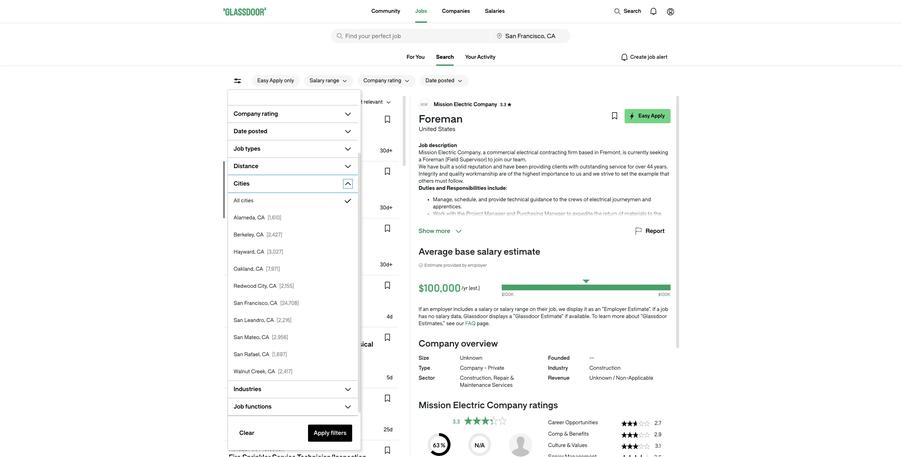Task type: vqa. For each thing, say whether or not it's contained in the screenshot.
the right "field"
yes



Task type: describe. For each thing, give the bounding box(es) containing it.
materials
[[625, 211, 647, 217]]

alameda, ca [1,610]
[[234, 215, 281, 221]]

outstanding
[[580, 164, 608, 170]]

44
[[647, 164, 653, 170]]

status for career opportunities
[[622, 421, 650, 427]]

apply inside san francisco, ca $90k (employer est.) easy apply
[[245, 316, 257, 321]]

that
[[660, 171, 670, 177]]

1 horizontal spatial 3.3
[[453, 419, 460, 425]]

company rating for the leftmost company rating popup button
[[234, 110, 278, 117]]

and down must
[[436, 185, 446, 191]]

status inside senior management 3.6 stars out of 5 element
[[622, 455, 650, 457]]

1 horizontal spatial company rating button
[[358, 75, 402, 87]]

the left the return in the top right of the page
[[595, 211, 602, 217]]

apprentices.
[[433, 204, 462, 210]]

★ inside jobs list element
[[318, 171, 322, 176]]

a up "supervisor)"
[[483, 150, 486, 156]]

mission up foreman united states in the top of the page
[[434, 102, 453, 108]]

show more button
[[419, 227, 463, 236]]

hour inside san francisco, ca $38.00 per hour easy apply
[[256, 141, 268, 148]]

ca right creek,
[[268, 369, 275, 375]]

to down service
[[615, 171, 620, 177]]

2 manager from the left
[[545, 211, 566, 217]]

purchasing
[[517, 211, 544, 217]]

employer inside if an employer includes a salary or salary range on their job, we display it as an "employer estimate".  if a job has no salary data, glassdoor displays a "glassdoor estimate" if available.  to learn more about "glassdoor estimates," see our
[[430, 306, 452, 313]]

states inside foreman united states
[[438, 126, 456, 133]]

san for san mateo, ca [2,956]
[[234, 335, 243, 341]]

salary left or
[[479, 306, 493, 313]]

(employer up industries dropdown button
[[291, 369, 315, 375]]

open filter menu image
[[233, 77, 242, 85]]

san leandro, ca [2,216]
[[234, 318, 292, 324]]

for you link
[[407, 54, 425, 60]]

foreman inside job description mission electric company, a commercial electrical contracting firm based in fremont, is currently seeking a foreman (field supervisor) to join our team. we have built a solid reputation and have been providing clients with outstanding service for over 44 years. integrity and quality workmanship are of the highest importance to us and we strive to set the example that others must follow. duties and responsibilities include:
[[423, 157, 445, 163]]

san for san francisco, ca [24,708]
[[234, 300, 243, 306]]

culture
[[548, 443, 566, 449]]

and up materials
[[643, 197, 651, 203]]

easy inside burlingame, ca $97k - $107k (employer est.) easy apply
[[235, 264, 244, 269]]

home,
[[253, 395, 269, 401]]

burlingame,
[[229, 247, 258, 253]]

electric inside job description mission electric company, a commercial electrical contracting firm based in fremont, is currently seeking a foreman (field supervisor) to join our team. we have built a solid reputation and have been providing clients with outstanding service for over 44 years. integrity and quality workmanship are of the highest importance to us and we strive to set the example that others must follow. duties and responsibilities include:
[[439, 150, 457, 156]]

ca inside san francisco, ca $38.00 per hour easy apply
[[265, 133, 273, 139]]

2 if from the left
[[653, 306, 656, 313]]

ca left jobs at top
[[283, 99, 290, 105]]

2 have from the left
[[504, 164, 515, 170]]

years.
[[654, 164, 668, 170]]

ca left [24,708]
[[270, 300, 277, 306]]

brisbane, ca (employer est.) easy apply
[[229, 412, 325, 434]]

estimate
[[425, 263, 443, 268]]

phases
[[467, 218, 484, 224]]

revenue
[[548, 375, 570, 381]]

most relevant button
[[345, 97, 383, 108]]

posted for date posted dropdown button
[[248, 128, 267, 135]]

others
[[419, 178, 434, 184]]

(employer inside burlingame, ca $97k - $107k (employer est.) easy apply
[[261, 256, 285, 262]]

only
[[284, 78, 294, 84]]

for
[[628, 164, 635, 170]]

per inside san francisco, ca $38.00 per hour easy apply
[[246, 141, 254, 148]]

easy inside 'easy apply' button
[[639, 113, 650, 119]]

electric up foreman united states in the top of the page
[[454, 102, 473, 108]]

(est.)
[[469, 285, 480, 292]]

3.3 inside jobs list element
[[310, 171, 317, 176]]

work
[[433, 211, 445, 217]]

providing
[[529, 164, 551, 170]]

job description mission electric company, a commercial electrical contracting firm based in fremont, is currently seeking a foreman (field supervisor) to join our team. we have built a solid reputation and have been providing clients with outstanding service for over 44 years. integrity and quality workmanship are of the highest importance to us and we strive to set the example that others must follow. duties and responsibilities include:
[[419, 143, 670, 191]]

1 horizontal spatial employer
[[468, 263, 487, 268]]

based
[[579, 150, 594, 156]]

salary right base at the bottom of page
[[477, 247, 502, 257]]

companies
[[442, 8, 470, 14]]

1 an from the left
[[423, 306, 429, 313]]

to left us
[[570, 171, 575, 177]]

Search keyword field
[[331, 29, 491, 43]]

francisco, for san francisco, ca $38.00 per hour easy apply
[[240, 133, 264, 139]]

we inside job description mission electric company, a commercial electrical contracting firm based in fremont, is currently seeking a foreman (field supervisor) to join our team. we have built a solid reputation and have been providing clients with outstanding service for over 44 years. integrity and quality workmanship are of the highest importance to us and we strive to set the example that others must follow. duties and responsibilities include:
[[593, 171, 600, 177]]

1 have from the left
[[428, 164, 439, 170]]

/
[[613, 375, 615, 381]]

easterseals northern california
[[244, 227, 320, 233]]

rating for right company rating popup button
[[388, 78, 402, 84]]

30d+ for easterseals northern california
[[380, 262, 393, 268]]

we inside if an employer includes a salary or salary range on their job, we display it as an "employer estimate".  if a job has no salary data, glassdoor displays a "glassdoor estimate" if available.  to learn more about "glassdoor estimates," see our
[[559, 306, 566, 313]]

if an employer includes a salary or salary range on their job, we display it as an "employer estimate".  if a job has no salary data, glassdoor displays a "glassdoor estimate" if available.  to learn more about "glassdoor estimates," see our
[[419, 306, 669, 327]]

duties
[[419, 185, 435, 191]]

1 horizontal spatial ★
[[507, 102, 512, 107]]

as inside manage, schedule, and provide technical guidance to the crews of electrical journeymen and apprentices. work with the project manager and purchasing manager to expedite the return of materials to the warehouse as phases of the job are completed.
[[461, 218, 466, 224]]

40,699 san francisco, ca jobs
[[229, 99, 301, 105]]

mission inside jobs list element
[[244, 170, 263, 176]]

job functions button
[[228, 401, 341, 413]]

industries
[[234, 386, 261, 393]]

industries button
[[228, 384, 341, 395]]

base
[[455, 247, 475, 257]]

status down mission electric company ratings
[[465, 417, 507, 425]]

responsibilities
[[447, 185, 487, 191]]

about
[[626, 314, 640, 320]]

mission inside job description mission electric company, a commercial electrical contracting firm based in fremont, is currently seeking a foreman (field supervisor) to join our team. we have built a solid reputation and have been providing clients with outstanding service for over 44 years. integrity and quality workmanship are of the highest importance to us and we strive to set the example that others must follow. duties and responsibilities include:
[[419, 150, 437, 156]]

team.
[[513, 157, 527, 163]]

example
[[639, 171, 659, 177]]

job inside manage, schedule, and provide technical guidance to the crews of electrical journeymen and apprentices. work with the project manager and purchasing manager to expedite the return of materials to the warehouse as phases of the job are completed.
[[500, 218, 508, 224]]

1 horizontal spatial hour
[[278, 369, 290, 375]]

apply inside brisbane, ca (employer est.) easy apply
[[245, 429, 257, 434]]

rafael,
[[244, 352, 261, 358]]

san for san francisco, ca $90k (employer est.) easy apply
[[229, 299, 238, 305]]

date posted for date posted popup button
[[426, 78, 455, 84]]

search link
[[436, 54, 454, 66]]

salary right or
[[500, 306, 514, 313]]

electric down "maintenance"
[[453, 401, 485, 411]]

salary up see
[[436, 314, 450, 320]]

average base salary estimate
[[419, 247, 541, 257]]

services inside jobs list element
[[293, 282, 315, 288]]

electrical inside manage, schedule, and provide technical guidance to the crews of electrical journeymen and apprentices. work with the project manager and purchasing manager to expedite the return of materials to the warehouse as phases of the job are completed.
[[590, 197, 612, 203]]

supervisor)
[[460, 157, 487, 163]]

mission electric company 3.3 ★ inside jobs list element
[[244, 170, 322, 176]]

rating for the leftmost company rating popup button
[[262, 110, 278, 117]]

a right displays at the bottom of page
[[510, 314, 512, 320]]

and down technical
[[507, 211, 516, 217]]

the right phases
[[492, 218, 499, 224]]

sector
[[419, 375, 435, 381]]

the down for
[[630, 171, 638, 177]]

fire
[[249, 447, 258, 453]]

"employer
[[602, 306, 627, 313]]

california
[[297, 227, 320, 233]]

electric inside jobs list element
[[264, 170, 283, 176]]

salaries link
[[485, 0, 505, 23]]

the left crews
[[560, 197, 567, 203]]

with inside job description mission electric company, a commercial electrical contracting firm based in fremont, is currently seeking a foreman (field supervisor) to join our team. we have built a solid reputation and have been providing clients with outstanding service for over 44 years. integrity and quality workmanship are of the highest importance to us and we strive to set the example that others must follow. duties and responsibilities include:
[[569, 164, 579, 170]]

guidance
[[531, 197, 553, 203]]

san francisco, ca $90k (employer est.) easy apply
[[229, 299, 278, 321]]

page.
[[477, 321, 490, 327]]

our inside job description mission electric company, a commercial electrical contracting firm based in fremont, is currently seeking a foreman (field supervisor) to join our team. we have built a solid reputation and have been providing clients with outstanding service for over 44 years. integrity and quality workmanship are of the highest importance to us and we strive to set the example that others must follow. duties and responsibilities include:
[[504, 157, 512, 163]]

warehouse
[[433, 218, 459, 224]]

are inside job description mission electric company, a commercial electrical contracting firm based in fremont, is currently seeking a foreman (field supervisor) to join our team. we have built a solid reputation and have been providing clients with outstanding service for over 44 years. integrity and quality workmanship are of the highest importance to us and we strive to set the example that others must follow. duties and responsibilities include:
[[499, 171, 507, 177]]

career opportunities 2.7 stars out of 5 element
[[548, 417, 671, 428]]

oakland, ca [7,971]
[[234, 266, 280, 272]]

company inside jobs list element
[[284, 170, 307, 176]]

$70.00
[[229, 369, 245, 375]]

a down (field
[[452, 164, 454, 170]]

activity
[[478, 54, 496, 60]]

estimate".
[[628, 306, 652, 313]]

data,
[[451, 314, 463, 320]]

jobs
[[291, 99, 301, 105]]

job for job description mission electric company, a commercial electrical contracting firm based in fremont, is currently seeking a foreman (field supervisor) to join our team. we have built a solid reputation and have been providing clients with outstanding service for over 44 years. integrity and quality workmanship are of the highest importance to us and we strive to set the example that others must follow. duties and responsibilities include:
[[419, 143, 428, 149]]

francisco, up sports
[[257, 99, 282, 105]]

cities
[[234, 180, 250, 187]]

san mateo, ca [2,956]
[[234, 335, 288, 341]]

1 horizontal spatial inc.
[[322, 115, 330, 122]]

berkeley, ca [2,427]
[[234, 232, 282, 238]]

- inside burlingame, ca $97k - $107k (employer est.) easy apply
[[242, 256, 245, 262]]

to left the "join"
[[488, 157, 493, 163]]

set
[[621, 171, 629, 177]]

repair
[[494, 375, 509, 381]]

estimate
[[504, 247, 541, 257]]

date posted for date posted dropdown button
[[234, 128, 267, 135]]

range inside dropdown button
[[326, 78, 339, 84]]

1 if from the left
[[419, 306, 422, 313]]

ca up easterseals
[[257, 215, 265, 221]]

est.) inside brisbane, ca (employer est.) easy apply
[[315, 421, 325, 427]]

(field
[[446, 157, 459, 163]]

comp & benefits 2.9 stars out of 5 element
[[548, 428, 671, 439]]

$100k inside united states $100k (employer est.)
[[229, 199, 243, 205]]

and down the "join"
[[494, 164, 502, 170]]

2 an from the left
[[595, 306, 601, 313]]

of inside job description mission electric company, a commercial electrical contracting firm based in fremont, is currently seeking a foreman (field supervisor) to join our team. we have built a solid reputation and have been providing clients with outstanding service for over 44 years. integrity and quality workmanship are of the highest importance to us and we strive to set the example that others must follow. duties and responsibilities include:
[[508, 171, 513, 177]]

physical
[[278, 115, 299, 122]]

cities
[[241, 198, 254, 204]]

2 "glassdoor from the left
[[641, 314, 667, 320]]

a right estimate".
[[657, 306, 660, 313]]

date posted button
[[228, 126, 341, 137]]

more inside dropdown button
[[436, 228, 451, 235]]

ca up the $107k
[[257, 249, 264, 255]]

(employer inside united states $100k (employer est.)
[[244, 199, 268, 205]]

comp & benefits
[[548, 431, 589, 437]]

manage,
[[433, 197, 454, 203]]

ca left [2,427]
[[256, 232, 264, 238]]

[1,610]
[[268, 215, 281, 221]]

us
[[576, 171, 582, 177]]

overview
[[461, 339, 498, 349]]

at
[[247, 395, 251, 401]]

jobs link
[[415, 0, 427, 23]]

comp
[[548, 431, 563, 437]]

status for comp & benefits
[[622, 432, 650, 438]]

show more
[[419, 228, 451, 235]]

1 horizontal spatial $100k
[[502, 292, 514, 297]]

a up we on the top left of page
[[419, 157, 422, 163]]

job types
[[234, 145, 261, 152]]

ca right mateo,
[[262, 335, 269, 341]]

job functions
[[234, 403, 272, 410]]

date for date posted popup button
[[426, 78, 437, 84]]

- for --
[[592, 355, 595, 361]]

0 vertical spatial foreman
[[419, 113, 463, 125]]

- for company - private
[[485, 365, 487, 371]]

and down built
[[439, 171, 448, 177]]

to
[[592, 314, 598, 320]]

& for culture
[[567, 443, 571, 449]]

company,
[[458, 150, 482, 156]]

1 vertical spatial search
[[436, 54, 454, 60]]

firm
[[568, 150, 578, 156]]

none field search location
[[491, 29, 571, 43]]

burlingame, ca $97k - $107k (employer est.) easy apply
[[229, 247, 296, 269]]

all cities
[[234, 198, 254, 204]]

- for $70.00 - $135.00 per hour (employer est.)
[[246, 369, 248, 375]]

0 horizontal spatial inc.
[[270, 395, 279, 401]]



Task type: locate. For each thing, give the bounding box(es) containing it.
job inside dropdown button
[[234, 145, 244, 152]]

most relevant
[[351, 99, 383, 105]]

1 horizontal spatial states
[[438, 126, 456, 133]]

1 manager from the left
[[485, 211, 506, 217]]

with
[[569, 164, 579, 170], [447, 211, 456, 217]]

culture & values 3.1 stars out of 5 element
[[548, 439, 671, 451]]

job inside if an employer includes a salary or salary range on their job, we display it as an "employer estimate".  if a job has no salary data, glassdoor displays a "glassdoor estimate" if available.  to learn more about "glassdoor estimates," see our
[[661, 306, 669, 313]]

(employer up alameda, ca [1,610]
[[244, 199, 268, 205]]

★
[[507, 102, 512, 107], [318, 171, 322, 176]]

0 vertical spatial as
[[461, 218, 466, 224]]

date down 'orthocare'
[[234, 128, 247, 135]]

1 horizontal spatial posted
[[438, 78, 455, 84]]

and left provide
[[479, 197, 488, 203]]

our right the "join"
[[504, 157, 512, 163]]

it
[[585, 306, 587, 313]]

0 vertical spatial unknown
[[460, 355, 483, 361]]

easy inside san francisco, ca $38.00 per hour easy apply
[[235, 150, 244, 155]]

per left [2,417]
[[269, 369, 277, 375]]

with down apprentices.
[[447, 211, 456, 217]]

electrical up team.
[[517, 150, 539, 156]]

(employer inside brisbane, ca (employer est.) easy apply
[[290, 421, 314, 427]]

manager down provide
[[485, 211, 506, 217]]

0 vertical spatial 3.3
[[500, 102, 506, 107]]

ca left [2,216]
[[266, 318, 274, 324]]

workmanship
[[466, 171, 498, 177]]

& left sports
[[256, 115, 260, 122]]

san rafael, ca [1,697]
[[234, 352, 287, 358]]

easy inside brisbane, ca (employer est.) easy apply
[[235, 429, 244, 434]]

1 vertical spatial company rating button
[[228, 108, 341, 120]]

therapy,
[[300, 115, 320, 122]]

1 horizontal spatial rating
[[388, 78, 402, 84]]

of right crews
[[584, 197, 589, 203]]

status down culture & values 3.1 stars out of 5 element
[[622, 455, 650, 457]]

range inside if an employer includes a salary or salary range on their job, we display it as an "employer estimate".  if a job has no salary data, glassdoor displays a "glassdoor estimate" if available.  to learn more about "glassdoor estimates," see our
[[515, 306, 529, 313]]

status for culture & values
[[622, 444, 650, 449]]

0 vertical spatial per
[[246, 141, 254, 148]]

1 horizontal spatial mission electric company logo image
[[419, 99, 431, 110]]

0 horizontal spatial per
[[246, 141, 254, 148]]

has
[[419, 314, 427, 320]]

as left phases
[[461, 218, 466, 224]]

nevada fire protection
[[229, 447, 285, 453]]

all cities button
[[228, 192, 358, 210]]

if
[[419, 306, 422, 313], [653, 306, 656, 313]]

1 horizontal spatial date posted
[[426, 78, 455, 84]]

services up [24,708]
[[293, 282, 315, 288]]

ca down functions
[[252, 412, 260, 418]]

1 vertical spatial per
[[269, 369, 277, 375]]

or
[[494, 306, 499, 313]]

$135.00
[[250, 369, 268, 375]]

0 horizontal spatial united
[[229, 190, 245, 196]]

0 vertical spatial states
[[438, 126, 456, 133]]

1 vertical spatial home
[[252, 334, 267, 340]]

and right us
[[583, 171, 592, 177]]

0 vertical spatial are
[[499, 171, 507, 177]]

2 vertical spatial 30d+
[[380, 262, 393, 268]]

0 horizontal spatial employer
[[430, 306, 452, 313]]

0 vertical spatial health
[[276, 282, 292, 288]]

0 vertical spatial company rating
[[364, 78, 402, 84]]

protection
[[259, 447, 285, 453]]

company rating down 40,699 san francisco, ca jobs
[[234, 110, 278, 117]]

apply inside burlingame, ca $97k - $107k (employer est.) easy apply
[[245, 264, 257, 269]]

your
[[466, 54, 477, 60]]

job up brisbane,
[[234, 403, 244, 410]]

date posted
[[426, 78, 455, 84], [234, 128, 267, 135]]

walnut creek, ca [2,417]
[[234, 369, 293, 375]]

an up has
[[423, 306, 429, 313]]

easy apply inside jobs list element
[[235, 377, 257, 382]]

mateo,
[[244, 335, 260, 341]]

0 horizontal spatial mission electric company logo image
[[229, 168, 241, 179]]

are inside manage, schedule, and provide technical guidance to the crews of electrical journeymen and apprentices. work with the project manager and purchasing manager to expedite the return of materials to the warehouse as phases of the job are completed.
[[509, 218, 517, 224]]

1 vertical spatial we
[[559, 306, 566, 313]]

the up report
[[654, 211, 662, 217]]

employer up no
[[430, 306, 452, 313]]

faq page.
[[465, 321, 490, 327]]

0 vertical spatial more
[[436, 228, 451, 235]]

francisco, for san francisco, ca $90k (employer est.) easy apply
[[240, 299, 264, 305]]

1 "glassdoor from the left
[[514, 314, 540, 320]]

if
[[565, 314, 568, 320]]

easterseals northern california logo image
[[229, 225, 241, 236]]

to left expedite
[[567, 211, 572, 217]]

2 vertical spatial 3.3
[[453, 419, 460, 425]]

status left "2.9"
[[622, 432, 650, 438]]

30d+
[[380, 148, 393, 154], [380, 205, 393, 211], [380, 262, 393, 268]]

community
[[372, 8, 401, 14]]

join
[[494, 157, 503, 163]]

the down 'been'
[[514, 171, 522, 177]]

services down repair
[[492, 382, 513, 388]]

1 vertical spatial employer
[[430, 306, 452, 313]]

search inside button
[[624, 8, 642, 14]]

mission electric company logo image up foreman united states in the top of the page
[[419, 99, 431, 110]]

date posted button
[[420, 75, 455, 87]]

0 horizontal spatial more
[[436, 228, 451, 235]]

1 horizontal spatial united
[[419, 126, 437, 133]]

0 horizontal spatial 3.3
[[310, 171, 317, 176]]

1 horizontal spatial more
[[612, 314, 625, 320]]

0 horizontal spatial company rating button
[[228, 108, 341, 120]]

posted inside date posted dropdown button
[[248, 128, 267, 135]]

0 vertical spatial inc.
[[322, 115, 330, 122]]

0 horizontal spatial manager
[[485, 211, 506, 217]]

ca down the $107k
[[256, 266, 263, 272]]

electric
[[454, 102, 473, 108], [439, 150, 457, 156], [264, 170, 283, 176], [453, 401, 485, 411]]

an up to
[[595, 306, 601, 313]]

0 horizontal spatial date posted
[[234, 128, 267, 135]]

Search location field
[[491, 29, 571, 43]]

ca down redwood city, ca [2,155]
[[265, 299, 273, 305]]

hour right $38.00
[[256, 141, 268, 148]]

as
[[461, 218, 466, 224], [589, 306, 594, 313]]

0 horizontal spatial as
[[461, 218, 466, 224]]

functions
[[245, 403, 272, 410]]

1 horizontal spatial our
[[504, 157, 512, 163]]

easterseals
[[244, 227, 272, 233]]

est.) inside united states $100k (employer est.)
[[270, 199, 280, 205]]

date inside popup button
[[426, 78, 437, 84]]

are
[[499, 171, 507, 177], [509, 218, 517, 224]]

unknown for unknown / non-applicable
[[590, 375, 612, 381]]

electric down description
[[439, 150, 457, 156]]

0 horizontal spatial company rating
[[234, 110, 278, 117]]

0 vertical spatial posted
[[438, 78, 455, 84]]

company rating button up relevant
[[358, 75, 402, 87]]

job inside dropdown button
[[234, 403, 244, 410]]

0 horizontal spatial job
[[500, 218, 508, 224]]

1 none field from the left
[[331, 29, 491, 43]]

30d+ for mission electric company
[[380, 205, 393, 211]]

job types button
[[228, 143, 341, 155]]

& inside construction, repair & maintenance services
[[511, 375, 514, 381]]

1 horizontal spatial mission electric company 3.3 ★
[[434, 102, 512, 108]]

per right $38.00
[[246, 141, 254, 148]]

to right guidance
[[554, 197, 559, 203]]

maintenance
[[460, 382, 491, 388]]

1 vertical spatial united
[[229, 190, 245, 196]]

1 vertical spatial unknown
[[590, 375, 612, 381]]

[2,956]
[[272, 335, 288, 341]]

services
[[293, 282, 315, 288], [492, 382, 513, 388]]

inc. right home,
[[270, 395, 279, 401]]

a up glassdoor
[[475, 306, 478, 313]]

san for san francisco, ca $38.00 per hour easy apply
[[229, 133, 238, 139]]

1 vertical spatial are
[[509, 218, 517, 224]]

None field
[[331, 29, 491, 43], [491, 29, 571, 43]]

you
[[416, 54, 425, 60]]

see
[[447, 321, 455, 327]]

[7,971]
[[266, 266, 280, 272]]

0 horizontal spatial have
[[428, 164, 439, 170]]

job down provide
[[500, 218, 508, 224]]

job for job functions
[[234, 403, 244, 410]]

easy apply inside button
[[639, 113, 665, 119]]

0 horizontal spatial states
[[246, 190, 261, 196]]

san for san leandro, ca [2,216]
[[234, 318, 243, 324]]

est.)
[[270, 199, 280, 205], [286, 256, 296, 262], [268, 308, 278, 314], [317, 369, 326, 375], [315, 421, 325, 427]]

2 none field from the left
[[491, 29, 571, 43]]

health for meridian home health
[[268, 334, 284, 340]]

we
[[419, 164, 426, 170]]

0 vertical spatial employer
[[468, 263, 487, 268]]

"glassdoor down estimate".
[[641, 314, 667, 320]]

job left types
[[234, 145, 244, 152]]

show
[[419, 228, 435, 235]]

if right estimate".
[[653, 306, 656, 313]]

highest
[[523, 171, 540, 177]]

0 horizontal spatial range
[[326, 78, 339, 84]]

0 horizontal spatial an
[[423, 306, 429, 313]]

estimates,"
[[419, 321, 445, 327]]

1 horizontal spatial company rating
[[364, 78, 402, 84]]

ca inside san francisco, ca $90k (employer est.) easy apply
[[265, 299, 273, 305]]

states inside united states $100k (employer est.)
[[246, 190, 261, 196]]

1 vertical spatial easy apply
[[235, 377, 257, 382]]

0 horizontal spatial unknown
[[460, 355, 483, 361]]

[2,216]
[[277, 318, 292, 324]]

2 horizontal spatial $100k
[[659, 292, 671, 297]]

1 vertical spatial services
[[492, 382, 513, 388]]

1 horizontal spatial as
[[589, 306, 594, 313]]

0 vertical spatial united
[[419, 126, 437, 133]]

culture & values
[[548, 443, 588, 449]]

1 horizontal spatial unknown
[[590, 375, 612, 381]]

are down the "join"
[[499, 171, 507, 177]]

with up us
[[569, 164, 579, 170]]

are left completed.
[[509, 218, 517, 224]]

ca right rafael,
[[262, 352, 269, 358]]

contracting
[[540, 150, 567, 156]]

date down search link
[[426, 78, 437, 84]]

your activity link
[[466, 54, 496, 60]]

apply
[[270, 78, 283, 84], [651, 113, 665, 119], [245, 150, 257, 155], [245, 264, 257, 269], [245, 316, 257, 321], [245, 377, 257, 382], [245, 429, 257, 434]]

unknown for unknown
[[460, 355, 483, 361]]

0 horizontal spatial rating
[[262, 110, 278, 117]]

easy inside easy apply only button
[[257, 78, 269, 84]]

0 horizontal spatial date
[[234, 128, 247, 135]]

1 vertical spatial mission electric company 3.3 ★
[[244, 170, 322, 176]]

ca right city,
[[269, 283, 277, 289]]

range right salary
[[326, 78, 339, 84]]

status inside culture & values 3.1 stars out of 5 element
[[622, 444, 650, 449]]

unknown up company - private
[[460, 355, 483, 361]]

ca inside brisbane, ca (employer est.) easy apply
[[252, 412, 260, 418]]

& for orthocare
[[256, 115, 260, 122]]

senior management 3.6 stars out of 5 element
[[548, 451, 671, 457]]

includes
[[454, 306, 474, 313]]

0 horizontal spatial our
[[456, 321, 464, 327]]

est.) inside burlingame, ca $97k - $107k (employer est.) easy apply
[[286, 256, 296, 262]]

career
[[548, 420, 565, 426]]

[2,427]
[[267, 232, 282, 238]]

company ratings element
[[419, 433, 541, 457]]

mission
[[434, 102, 453, 108], [419, 150, 437, 156], [244, 170, 263, 176], [419, 401, 451, 411]]

date for date posted dropdown button
[[234, 128, 247, 135]]

foreman
[[419, 113, 463, 125], [423, 157, 445, 163]]

san inside san francisco, ca $38.00 per hour easy apply
[[229, 133, 238, 139]]

1 horizontal spatial easy apply
[[639, 113, 665, 119]]

company rating button down jobs at top
[[228, 108, 341, 120]]

5d
[[387, 375, 393, 381]]

& right repair
[[511, 375, 514, 381]]

--
[[590, 355, 595, 361]]

& inside jobs list element
[[256, 115, 260, 122]]

date posted inside dropdown button
[[234, 128, 267, 135]]

francisco, up types
[[240, 133, 264, 139]]

for you
[[407, 54, 425, 60]]

date inside dropdown button
[[234, 128, 247, 135]]

1 horizontal spatial range
[[515, 306, 529, 313]]

status inside "comp & benefits 2.9 stars out of 5" element
[[622, 432, 650, 438]]

1 horizontal spatial are
[[509, 218, 517, 224]]

united inside foreman united states
[[419, 126, 437, 133]]

more inside if an employer includes a salary or salary range on their job, we display it as an "employer estimate".  if a job has no salary data, glassdoor displays a "glassdoor estimate" if available.  to learn more about "glassdoor estimates," see our
[[612, 314, 625, 320]]

ca inside burlingame, ca $97k - $107k (employer est.) easy apply
[[259, 247, 266, 253]]

& for comp
[[565, 431, 568, 437]]

1 vertical spatial more
[[612, 314, 625, 320]]

0 vertical spatial range
[[326, 78, 339, 84]]

values
[[572, 443, 588, 449]]

home for meridian
[[252, 334, 267, 340]]

company rating for right company rating popup button
[[364, 78, 402, 84]]

san inside san francisco, ca $90k (employer est.) easy apply
[[229, 299, 238, 305]]

electrical inside job description mission electric company, a commercial electrical contracting firm based in fremont, is currently seeking a foreman (field supervisor) to join our team. we have built a solid reputation and have been providing clients with outstanding service for over 44 years. integrity and quality workmanship are of the highest importance to us and we strive to set the example that others must follow. duties and responsibilities include:
[[517, 150, 539, 156]]

hour down [1,697]
[[278, 369, 290, 375]]

date posted inside popup button
[[426, 78, 455, 84]]

the
[[514, 171, 522, 177], [630, 171, 638, 177], [560, 197, 567, 203], [458, 211, 465, 217], [595, 211, 602, 217], [654, 211, 662, 217], [492, 218, 499, 224]]

city,
[[258, 283, 268, 289]]

as inside if an employer includes a salary or salary range on their job, we display it as an "employer estimate".  if a job has no salary data, glassdoor displays a "glassdoor estimate" if available.  to learn more about "glassdoor estimates," see our
[[589, 306, 594, 313]]

0 vertical spatial easy apply
[[639, 113, 665, 119]]

0 horizontal spatial electrical
[[517, 150, 539, 156]]

construction, repair & maintenance services
[[460, 375, 514, 388]]

0 horizontal spatial none field
[[331, 29, 491, 43]]

have
[[428, 164, 439, 170], [504, 164, 515, 170]]

0 horizontal spatial easy apply
[[235, 377, 257, 382]]

status inside 'career opportunities 2.7 stars out of 5' element
[[622, 421, 650, 427]]

3.3 stars out of 5 image
[[465, 417, 507, 428]]

3 30d+ from the top
[[380, 262, 393, 268]]

1 horizontal spatial we
[[593, 171, 600, 177]]

mission down sector
[[419, 401, 451, 411]]

hour
[[256, 141, 268, 148], [278, 369, 290, 375]]

0 horizontal spatial "glassdoor
[[514, 314, 540, 320]]

to right materials
[[648, 211, 653, 217]]

1 vertical spatial date
[[234, 128, 247, 135]]

1 vertical spatial range
[[515, 306, 529, 313]]

1 horizontal spatial have
[[504, 164, 515, 170]]

our
[[504, 157, 512, 163], [456, 321, 464, 327]]

we
[[593, 171, 600, 177], [559, 306, 566, 313]]

status left the 2.7
[[622, 421, 650, 427]]

1 30d+ from the top
[[380, 148, 393, 154]]

employer
[[468, 263, 487, 268], [430, 306, 452, 313]]

salary range
[[310, 78, 339, 84]]

our inside if an employer includes a salary or salary range on their job, we display it as an "employer estimate".  if a job has no salary data, glassdoor displays a "glassdoor estimate" if available.  to learn more about "glassdoor estimates," see our
[[456, 321, 464, 327]]

mission electric company logo image up cities
[[229, 168, 241, 179]]

posted inside date posted popup button
[[438, 78, 455, 84]]

0 horizontal spatial mission electric company 3.3 ★
[[244, 170, 322, 176]]

company - private
[[460, 365, 505, 371]]

$100,000
[[419, 283, 461, 294]]

journeymen
[[613, 197, 641, 203]]

health for homeassist home health services
[[276, 282, 292, 288]]

none field search keyword
[[331, 29, 491, 43]]

job for job types
[[234, 145, 244, 152]]

$70.00 - $135.00 per hour (employer est.)
[[229, 369, 326, 375]]

manager down guidance
[[545, 211, 566, 217]]

francisco, inside san francisco, ca $38.00 per hour easy apply
[[240, 133, 264, 139]]

"glassdoor down on
[[514, 314, 540, 320]]

1 horizontal spatial per
[[269, 369, 277, 375]]

cities list box
[[228, 192, 358, 381]]

0 vertical spatial services
[[293, 282, 315, 288]]

employer right by
[[468, 263, 487, 268]]

1 vertical spatial mission electric company logo image
[[229, 168, 241, 179]]

mission electric company logo image
[[419, 99, 431, 110], [229, 168, 241, 179]]

0 vertical spatial company rating button
[[358, 75, 402, 87]]

available.
[[569, 314, 591, 320]]

0 horizontal spatial $100k
[[229, 199, 243, 205]]

date posted down search link
[[426, 78, 455, 84]]

with inside manage, schedule, and provide technical guidance to the crews of electrical journeymen and apprentices. work with the project manager and purchasing manager to expedite the return of materials to the warehouse as phases of the job are completed.
[[447, 211, 456, 217]]

united inside united states $100k (employer est.)
[[229, 190, 245, 196]]

easy inside san francisco, ca $90k (employer est.) easy apply
[[235, 316, 244, 321]]

of right the return in the top right of the page
[[619, 211, 624, 217]]

francisco, inside cities list box
[[244, 300, 269, 306]]

1 horizontal spatial date
[[426, 78, 437, 84]]

range left on
[[515, 306, 529, 313]]

0 horizontal spatial if
[[419, 306, 422, 313]]

the left project
[[458, 211, 465, 217]]

apply inside san francisco, ca $38.00 per hour easy apply
[[245, 150, 257, 155]]

san francisco, ca [24,708]
[[234, 300, 299, 306]]

job,
[[549, 306, 558, 313]]

we up if
[[559, 306, 566, 313]]

status
[[465, 417, 507, 425], [622, 421, 650, 427], [622, 432, 650, 438], [622, 444, 650, 449], [622, 455, 650, 457]]

posted for date posted popup button
[[438, 78, 455, 84]]

0 vertical spatial date
[[426, 78, 437, 84]]

inc. right therapy,
[[322, 115, 330, 122]]

$90k
[[229, 308, 241, 314]]

& left values at right bottom
[[567, 443, 571, 449]]

home for homeassist
[[260, 282, 275, 288]]

1 vertical spatial hour
[[278, 369, 290, 375]]

(employer down [3,027]
[[261, 256, 285, 262]]

1 horizontal spatial if
[[653, 306, 656, 313]]

home down san leandro, ca [2,216] on the left of page
[[252, 334, 267, 340]]

est.) inside san francisco, ca $90k (employer est.) easy apply
[[268, 308, 278, 314]]

0 vertical spatial mission electric company logo image
[[419, 99, 431, 110]]

san for san rafael, ca [1,697]
[[234, 352, 243, 358]]

jobs list element
[[223, 109, 403, 457]]

job left description
[[419, 143, 428, 149]]

date
[[426, 78, 437, 84], [234, 128, 247, 135]]

ca down sports
[[265, 133, 273, 139]]

2 30d+ from the top
[[380, 205, 393, 211]]

states up description
[[438, 126, 456, 133]]

all
[[234, 198, 240, 204]]

(employer up leandro,
[[243, 308, 267, 314]]

provide
[[489, 197, 506, 203]]

your activity
[[466, 54, 496, 60]]

$107k
[[246, 256, 260, 262]]

1 horizontal spatial "glassdoor
[[641, 314, 667, 320]]

1 vertical spatial electrical
[[590, 197, 612, 203]]

walnut
[[234, 369, 250, 375]]

of right phases
[[486, 218, 490, 224]]

united up description
[[419, 126, 437, 133]]

francisco, for san francisco, ca [24,708]
[[244, 300, 269, 306]]

& right comp on the bottom right
[[565, 431, 568, 437]]

(employer inside san francisco, ca $90k (employer est.) easy apply
[[243, 308, 267, 314]]

company rating trends element
[[548, 417, 671, 457]]

job inside job description mission electric company, a commercial electrical contracting firm based in fremont, is currently seeking a foreman (field supervisor) to join our team. we have built a solid reputation and have been providing clients with outstanding service for over 44 years. integrity and quality workmanship are of the highest importance to us and we strive to set the example that others must follow. duties and responsibilities include:
[[419, 143, 428, 149]]

salary range button
[[304, 75, 339, 87]]

0 horizontal spatial ★
[[318, 171, 322, 176]]

$100,000 /yr (est.)
[[419, 283, 480, 294]]

0 vertical spatial date posted
[[426, 78, 455, 84]]

mission electric company logo image inside jobs list element
[[229, 168, 241, 179]]

mission down distance
[[244, 170, 263, 176]]

1 vertical spatial inc.
[[270, 395, 279, 401]]

1 vertical spatial 30d+
[[380, 205, 393, 211]]

have left 'been'
[[504, 164, 515, 170]]

displays
[[489, 314, 508, 320]]

mission up we on the top left of page
[[419, 150, 437, 156]]

sports
[[261, 115, 277, 122]]

services inside construction, repair & maintenance services
[[492, 382, 513, 388]]

glassdoor
[[464, 314, 488, 320]]

technical
[[508, 197, 529, 203]]

1 vertical spatial foreman
[[423, 157, 445, 163]]

francisco, up leandro,
[[244, 300, 269, 306]]

0 horizontal spatial we
[[559, 306, 566, 313]]

francisco, inside san francisco, ca $90k (employer est.) easy apply
[[240, 299, 264, 305]]

1 horizontal spatial an
[[595, 306, 601, 313]]

1 horizontal spatial with
[[569, 164, 579, 170]]

2 horizontal spatial 3.3
[[500, 102, 506, 107]]

more
[[436, 228, 451, 235], [612, 314, 625, 320]]

of left highest on the right top
[[508, 171, 513, 177]]

1 horizontal spatial job
[[661, 306, 669, 313]]



